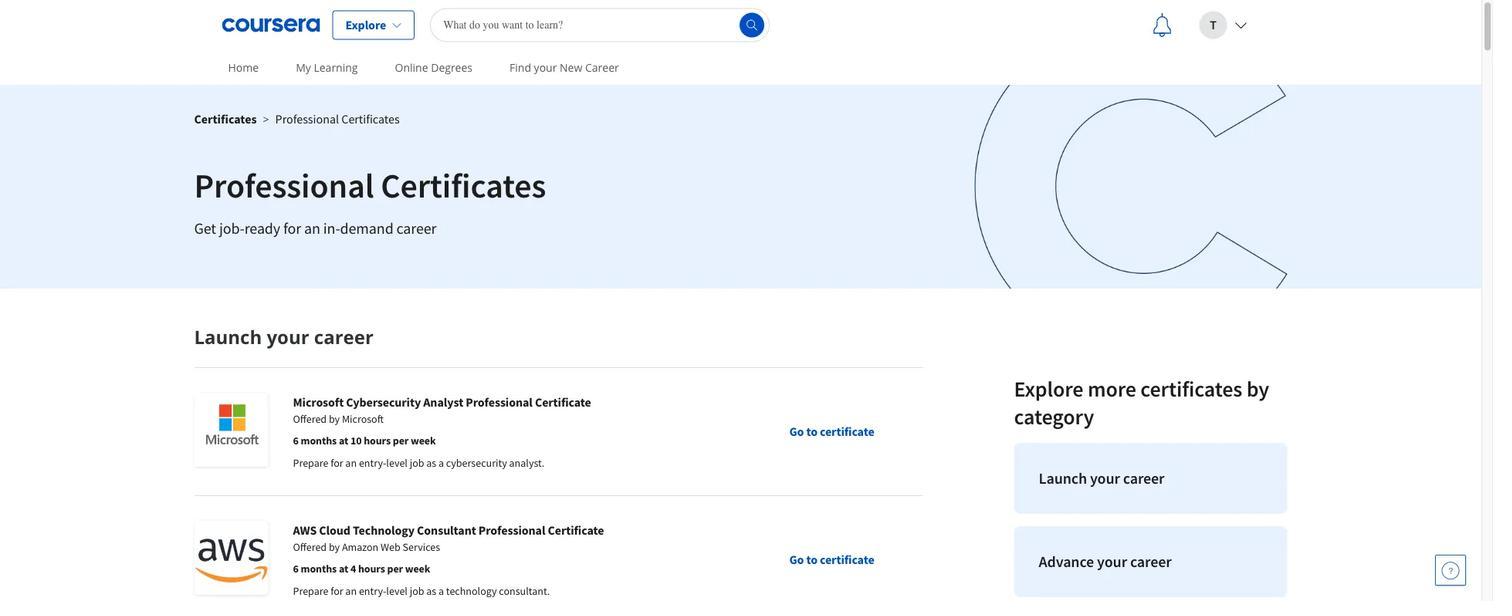 Task type: describe. For each thing, give the bounding box(es) containing it.
consultant.
[[499, 584, 550, 598]]

find your new career
[[510, 60, 619, 75]]

prepare for an entry-level job as a cybersecurity analyst.
[[293, 456, 545, 470]]

job for analyst
[[410, 456, 424, 470]]

an for cybersecurity
[[345, 456, 357, 470]]

by inside explore more certificates by category
[[1247, 376, 1269, 403]]

home link
[[222, 50, 265, 85]]

certificate inside aws cloud technology consultant professional certificate offered by amazon web services 6 months at 4 hours per week
[[548, 523, 604, 538]]

online degrees link
[[389, 50, 479, 85]]

home
[[228, 60, 259, 75]]

go for aws cloud technology consultant professional certificate
[[789, 552, 804, 568]]

my learning link
[[290, 50, 364, 85]]

find your new career link
[[503, 50, 625, 85]]

4
[[350, 562, 356, 576]]

aws
[[293, 523, 317, 538]]

months inside microsoft cybersecurity analyst professional certificate offered by microsoft 6 months at 10 hours per week
[[301, 434, 337, 448]]

explore for explore
[[345, 17, 386, 33]]

job-
[[219, 219, 245, 238]]

professional inside microsoft cybersecurity analyst professional certificate offered by microsoft 6 months at 10 hours per week
[[466, 395, 533, 410]]

analyst
[[423, 395, 463, 410]]

level for technology
[[386, 584, 408, 598]]

6 inside aws cloud technology consultant professional certificate offered by amazon web services 6 months at 4 hours per week
[[293, 562, 299, 576]]

10
[[350, 434, 362, 448]]

demand
[[340, 219, 393, 238]]

certificate for aws cloud technology consultant professional certificate
[[820, 552, 874, 568]]

professional inside aws cloud technology consultant professional certificate offered by amazon web services 6 months at 4 hours per week
[[479, 523, 545, 538]]

technology
[[353, 523, 415, 538]]

amazon web services image
[[194, 521, 268, 595]]

online
[[395, 60, 428, 75]]

go for microsoft cybersecurity analyst professional certificate
[[789, 424, 804, 440]]

0 vertical spatial launch
[[194, 325, 262, 350]]

your inside launch your career link
[[1090, 469, 1120, 488]]

entry- for cloud
[[359, 584, 386, 598]]

hours inside aws cloud technology consultant professional certificate offered by amazon web services 6 months at 4 hours per week
[[358, 562, 385, 576]]

career inside advance your career link
[[1130, 552, 1172, 572]]

certificate inside microsoft cybersecurity analyst professional certificate offered by microsoft 6 months at 10 hours per week
[[535, 395, 591, 410]]

professional certificates link
[[275, 111, 400, 127]]

0 vertical spatial launch your career
[[194, 325, 374, 350]]

a for analyst
[[439, 456, 444, 470]]

launch your career link
[[1014, 443, 1287, 514]]

prepare for an entry-level job as a technology consultant.
[[293, 584, 550, 598]]

learning
[[314, 60, 358, 75]]

explore more certificates by category
[[1014, 376, 1269, 430]]

aws cloud technology consultant professional certificate offered by amazon web services 6 months at 4 hours per week
[[293, 523, 604, 576]]

at inside aws cloud technology consultant professional certificate offered by amazon web services 6 months at 4 hours per week
[[339, 562, 348, 576]]

get job-ready for an in-demand career
[[194, 219, 437, 238]]

t
[[1210, 17, 1217, 33]]

certificates > professional certificates
[[194, 111, 400, 127]]

cloud
[[319, 523, 350, 538]]

week inside microsoft cybersecurity analyst professional certificate offered by microsoft 6 months at 10 hours per week
[[411, 434, 436, 448]]

at inside microsoft cybersecurity analyst professional certificate offered by microsoft 6 months at 10 hours per week
[[339, 434, 348, 448]]

hours inside microsoft cybersecurity analyst professional certificate offered by microsoft 6 months at 10 hours per week
[[364, 434, 391, 448]]

career
[[585, 60, 619, 75]]

job for technology
[[410, 584, 424, 598]]

services
[[403, 540, 440, 554]]

web
[[381, 540, 401, 554]]



Task type: vqa. For each thing, say whether or not it's contained in the screenshot.
Like
no



Task type: locate. For each thing, give the bounding box(es) containing it.
explore up category
[[1014, 376, 1083, 403]]

per up the prepare for an entry-level job as a cybersecurity analyst.
[[393, 434, 409, 448]]

1 entry- from the top
[[359, 456, 386, 470]]

1 vertical spatial a
[[439, 584, 444, 598]]

an left in-
[[304, 219, 320, 238]]

entry- down 10
[[359, 456, 386, 470]]

0 vertical spatial by
[[1247, 376, 1269, 403]]

week inside aws cloud technology consultant professional certificate offered by amazon web services 6 months at 4 hours per week
[[405, 562, 430, 576]]

get
[[194, 219, 216, 238]]

an
[[304, 219, 320, 238], [345, 456, 357, 470], [345, 584, 357, 598]]

for for microsoft
[[331, 456, 343, 470]]

as for technology
[[426, 584, 436, 598]]

hours right 10
[[364, 434, 391, 448]]

job
[[410, 456, 424, 470], [410, 584, 424, 598]]

as down microsoft cybersecurity analyst professional certificate offered by microsoft 6 months at 10 hours per week
[[426, 456, 436, 470]]

0 vertical spatial prepare
[[293, 456, 328, 470]]

1 as from the top
[[426, 456, 436, 470]]

0 vertical spatial offered
[[293, 412, 327, 426]]

microsoft image
[[194, 393, 268, 467]]

offered inside microsoft cybersecurity analyst professional certificate offered by microsoft 6 months at 10 hours per week
[[293, 412, 327, 426]]

1 certificate from the top
[[820, 424, 874, 440]]

entry-
[[359, 456, 386, 470], [359, 584, 386, 598]]

prepare up aws
[[293, 456, 328, 470]]

cybersecurity
[[446, 456, 507, 470]]

2 vertical spatial an
[[345, 584, 357, 598]]

go to certificate
[[789, 424, 874, 440], [789, 552, 874, 568]]

1 vertical spatial certificate
[[820, 552, 874, 568]]

0 vertical spatial 6
[[293, 434, 299, 448]]

category
[[1014, 403, 1094, 430]]

microsoft left cybersecurity
[[293, 395, 344, 410]]

professional right 'analyst'
[[466, 395, 533, 410]]

hours right 4 at the bottom left
[[358, 562, 385, 576]]

0 horizontal spatial launch
[[194, 325, 262, 350]]

months inside aws cloud technology consultant professional certificate offered by amazon web services 6 months at 4 hours per week
[[301, 562, 337, 576]]

by inside microsoft cybersecurity analyst professional certificate offered by microsoft 6 months at 10 hours per week
[[329, 412, 340, 426]]

entry- for cybersecurity
[[359, 456, 386, 470]]

professional right the > on the left top
[[275, 111, 339, 127]]

1 vertical spatial to
[[806, 552, 818, 568]]

1 a from the top
[[439, 456, 444, 470]]

0 vertical spatial per
[[393, 434, 409, 448]]

certificates
[[194, 111, 257, 127], [341, 111, 400, 127], [381, 164, 546, 207]]

None search field
[[430, 8, 770, 42]]

1 vertical spatial explore
[[1014, 376, 1083, 403]]

by
[[1247, 376, 1269, 403], [329, 412, 340, 426], [329, 540, 340, 554]]

1 job from the top
[[410, 456, 424, 470]]

at left 10
[[339, 434, 348, 448]]

offered inside aws cloud technology consultant professional certificate offered by amazon web services 6 months at 4 hours per week
[[293, 540, 327, 554]]

an down 10
[[345, 456, 357, 470]]

t button
[[1187, 0, 1260, 50]]

more
[[1088, 376, 1136, 403]]

microsoft
[[293, 395, 344, 410], [342, 412, 384, 426]]

in-
[[323, 219, 340, 238]]

list
[[1008, 437, 1294, 601]]

2 job from the top
[[410, 584, 424, 598]]

professional up ready
[[194, 164, 374, 207]]

for right ready
[[283, 219, 301, 238]]

1 months from the top
[[301, 434, 337, 448]]

your
[[534, 60, 557, 75], [267, 325, 309, 350], [1090, 469, 1120, 488], [1097, 552, 1127, 572]]

at left 4 at the bottom left
[[339, 562, 348, 576]]

ready
[[244, 219, 280, 238]]

2 certificate from the top
[[820, 552, 874, 568]]

1 vertical spatial for
[[331, 456, 343, 470]]

2 to from the top
[[806, 552, 818, 568]]

week up the prepare for an entry-level job as a cybersecurity analyst.
[[411, 434, 436, 448]]

6 down aws
[[293, 562, 299, 576]]

2 go to certificate from the top
[[789, 552, 874, 568]]

consultant
[[417, 523, 476, 538]]

analyst.
[[509, 456, 545, 470]]

advance your career link
[[1014, 527, 1287, 598]]

1 vertical spatial an
[[345, 456, 357, 470]]

months left 10
[[301, 434, 337, 448]]

new
[[560, 60, 582, 75]]

career inside launch your career link
[[1123, 469, 1165, 488]]

1 at from the top
[[339, 434, 348, 448]]

2 vertical spatial for
[[331, 584, 343, 598]]

level down microsoft cybersecurity analyst professional certificate offered by microsoft 6 months at 10 hours per week
[[386, 456, 408, 470]]

certificates link
[[194, 111, 257, 127]]

explore
[[345, 17, 386, 33], [1014, 376, 1083, 403]]

a left technology
[[439, 584, 444, 598]]

1 to from the top
[[806, 424, 818, 440]]

explore for explore more certificates by category
[[1014, 376, 1083, 403]]

1 vertical spatial entry-
[[359, 584, 386, 598]]

2 a from the top
[[439, 584, 444, 598]]

2 6 from the top
[[293, 562, 299, 576]]

advance
[[1039, 552, 1094, 572]]

2 offered from the top
[[293, 540, 327, 554]]

prepare
[[293, 456, 328, 470], [293, 584, 328, 598]]

prepare for aws
[[293, 584, 328, 598]]

advance your career
[[1039, 552, 1172, 572]]

0 vertical spatial week
[[411, 434, 436, 448]]

1 vertical spatial microsoft
[[342, 412, 384, 426]]

>
[[263, 112, 269, 126]]

explore inside 'dropdown button'
[[345, 17, 386, 33]]

0 vertical spatial to
[[806, 424, 818, 440]]

0 vertical spatial hours
[[364, 434, 391, 448]]

certificate
[[535, 395, 591, 410], [548, 523, 604, 538]]

for up cloud
[[331, 456, 343, 470]]

professional
[[275, 111, 339, 127], [194, 164, 374, 207], [466, 395, 533, 410], [479, 523, 545, 538]]

0 vertical spatial go
[[789, 424, 804, 440]]

1 prepare from the top
[[293, 456, 328, 470]]

0 horizontal spatial launch your career
[[194, 325, 374, 350]]

to
[[806, 424, 818, 440], [806, 552, 818, 568]]

week down services
[[405, 562, 430, 576]]

professional certificates
[[194, 164, 546, 207]]

1 vertical spatial 6
[[293, 562, 299, 576]]

2 level from the top
[[386, 584, 408, 598]]

months
[[301, 434, 337, 448], [301, 562, 337, 576]]

1 vertical spatial launch your career
[[1039, 469, 1165, 488]]

to for aws cloud technology consultant professional certificate
[[806, 552, 818, 568]]

an for cloud
[[345, 584, 357, 598]]

microsoft up 10
[[342, 412, 384, 426]]

1 vertical spatial prepare
[[293, 584, 328, 598]]

an down 4 at the bottom left
[[345, 584, 357, 598]]

1 vertical spatial as
[[426, 584, 436, 598]]

explore button
[[332, 10, 415, 40]]

go
[[789, 424, 804, 440], [789, 552, 804, 568]]

0 horizontal spatial explore
[[345, 17, 386, 33]]

0 vertical spatial months
[[301, 434, 337, 448]]

certificate for microsoft cybersecurity analyst professional certificate
[[820, 424, 874, 440]]

launch
[[194, 325, 262, 350], [1039, 469, 1087, 488]]

per
[[393, 434, 409, 448], [387, 562, 403, 576]]

0 vertical spatial a
[[439, 456, 444, 470]]

1 vertical spatial at
[[339, 562, 348, 576]]

1 vertical spatial hours
[[358, 562, 385, 576]]

your inside advance your career link
[[1097, 552, 1127, 572]]

0 vertical spatial for
[[283, 219, 301, 238]]

go to certificate for aws cloud technology consultant professional certificate
[[789, 552, 874, 568]]

for for aws
[[331, 584, 343, 598]]

go to certificate for microsoft cybersecurity analyst professional certificate
[[789, 424, 874, 440]]

hours
[[364, 434, 391, 448], [358, 562, 385, 576]]

a
[[439, 456, 444, 470], [439, 584, 444, 598]]

for
[[283, 219, 301, 238], [331, 456, 343, 470], [331, 584, 343, 598]]

1 vertical spatial by
[[329, 412, 340, 426]]

1 level from the top
[[386, 456, 408, 470]]

amazon
[[342, 540, 379, 554]]

1 horizontal spatial launch your career
[[1039, 469, 1165, 488]]

2 entry- from the top
[[359, 584, 386, 598]]

certificate
[[820, 424, 874, 440], [820, 552, 874, 568]]

2 months from the top
[[301, 562, 337, 576]]

0 vertical spatial at
[[339, 434, 348, 448]]

help center image
[[1441, 561, 1460, 580]]

explore inside explore more certificates by category
[[1014, 376, 1083, 403]]

technology
[[446, 584, 497, 598]]

degrees
[[431, 60, 472, 75]]

my
[[296, 60, 311, 75]]

job down services
[[410, 584, 424, 598]]

per down the web
[[387, 562, 403, 576]]

microsoft cybersecurity analyst professional certificate offered by microsoft 6 months at 10 hours per week
[[293, 395, 591, 448]]

0 vertical spatial go to certificate
[[789, 424, 874, 440]]

1 go to certificate from the top
[[789, 424, 874, 440]]

find
[[510, 60, 531, 75]]

job down microsoft cybersecurity analyst professional certificate offered by microsoft 6 months at 10 hours per week
[[410, 456, 424, 470]]

6
[[293, 434, 299, 448], [293, 562, 299, 576]]

0 vertical spatial certificate
[[535, 395, 591, 410]]

0 vertical spatial microsoft
[[293, 395, 344, 410]]

1 offered from the top
[[293, 412, 327, 426]]

1 vertical spatial months
[[301, 562, 337, 576]]

coursera image
[[222, 13, 320, 37]]

1 vertical spatial level
[[386, 584, 408, 598]]

explore up learning
[[345, 17, 386, 33]]

my learning
[[296, 60, 358, 75]]

level for analyst
[[386, 456, 408, 470]]

0 vertical spatial as
[[426, 456, 436, 470]]

0 vertical spatial job
[[410, 456, 424, 470]]

1 go from the top
[[789, 424, 804, 440]]

1 vertical spatial offered
[[293, 540, 327, 554]]

1 vertical spatial go to certificate
[[789, 552, 874, 568]]

career
[[396, 219, 437, 238], [314, 325, 374, 350], [1123, 469, 1165, 488], [1130, 552, 1172, 572]]

prepare for microsoft
[[293, 456, 328, 470]]

cybersecurity
[[346, 395, 421, 410]]

to for microsoft cybersecurity analyst professional certificate
[[806, 424, 818, 440]]

2 as from the top
[[426, 584, 436, 598]]

per inside microsoft cybersecurity analyst professional certificate offered by microsoft 6 months at 10 hours per week
[[393, 434, 409, 448]]

as
[[426, 456, 436, 470], [426, 584, 436, 598]]

by inside aws cloud technology consultant professional certificate offered by amazon web services 6 months at 4 hours per week
[[329, 540, 340, 554]]

1 vertical spatial job
[[410, 584, 424, 598]]

2 go from the top
[[789, 552, 804, 568]]

1 horizontal spatial explore
[[1014, 376, 1083, 403]]

1 vertical spatial certificate
[[548, 523, 604, 538]]

6 inside microsoft cybersecurity analyst professional certificate offered by microsoft 6 months at 10 hours per week
[[293, 434, 299, 448]]

per inside aws cloud technology consultant professional certificate offered by amazon web services 6 months at 4 hours per week
[[387, 562, 403, 576]]

level
[[386, 456, 408, 470], [386, 584, 408, 598]]

0 vertical spatial certificate
[[820, 424, 874, 440]]

0 vertical spatial an
[[304, 219, 320, 238]]

certificates
[[1141, 376, 1242, 403]]

months left 4 at the bottom left
[[301, 562, 337, 576]]

level down the web
[[386, 584, 408, 598]]

prepare down aws
[[293, 584, 328, 598]]

0 vertical spatial explore
[[345, 17, 386, 33]]

1 horizontal spatial launch
[[1039, 469, 1087, 488]]

2 at from the top
[[339, 562, 348, 576]]

1 6 from the top
[[293, 434, 299, 448]]

launch your career
[[194, 325, 374, 350], [1039, 469, 1165, 488]]

a left cybersecurity on the bottom left of the page
[[439, 456, 444, 470]]

offered
[[293, 412, 327, 426], [293, 540, 327, 554]]

a for technology
[[439, 584, 444, 598]]

as left technology
[[426, 584, 436, 598]]

entry- down amazon at the bottom
[[359, 584, 386, 598]]

1 vertical spatial per
[[387, 562, 403, 576]]

your inside find your new career link
[[534, 60, 557, 75]]

professional up consultant.
[[479, 523, 545, 538]]

list containing launch your career
[[1008, 437, 1294, 601]]

1 vertical spatial launch
[[1039, 469, 1087, 488]]

1 vertical spatial week
[[405, 562, 430, 576]]

6 left 10
[[293, 434, 299, 448]]

as for analyst
[[426, 456, 436, 470]]

for down amazon at the bottom
[[331, 584, 343, 598]]

1 vertical spatial go
[[789, 552, 804, 568]]

2 vertical spatial by
[[329, 540, 340, 554]]

0 vertical spatial entry-
[[359, 456, 386, 470]]

week
[[411, 434, 436, 448], [405, 562, 430, 576]]

0 vertical spatial level
[[386, 456, 408, 470]]

2 prepare from the top
[[293, 584, 328, 598]]

What do you want to learn? text field
[[430, 8, 770, 42]]

at
[[339, 434, 348, 448], [339, 562, 348, 576]]

online degrees
[[395, 60, 472, 75]]



